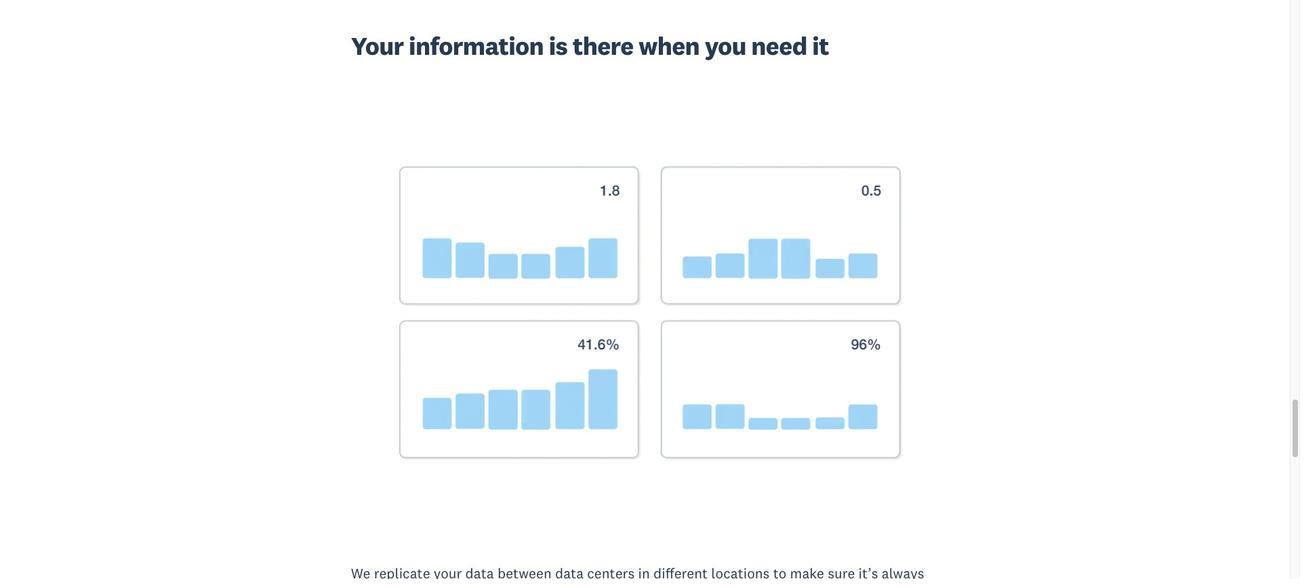 Task type: vqa. For each thing, say whether or not it's contained in the screenshot.
CEASING TO BE A SUBSTANTIAL HOLDER link
no



Task type: describe. For each thing, give the bounding box(es) containing it.
your
[[351, 30, 404, 62]]

it
[[813, 30, 829, 62]]

when
[[639, 30, 700, 62]]

your information is there when you need it
[[351, 30, 829, 62]]



Task type: locate. For each thing, give the bounding box(es) containing it.
there
[[573, 30, 634, 62]]

need
[[752, 30, 807, 62]]

is
[[549, 30, 568, 62]]

information
[[409, 30, 544, 62]]

four bar graphs show the progress of replicating data between data centers in various locations to ensure data availability. image
[[247, 127, 1054, 498]]

you
[[705, 30, 747, 62]]



